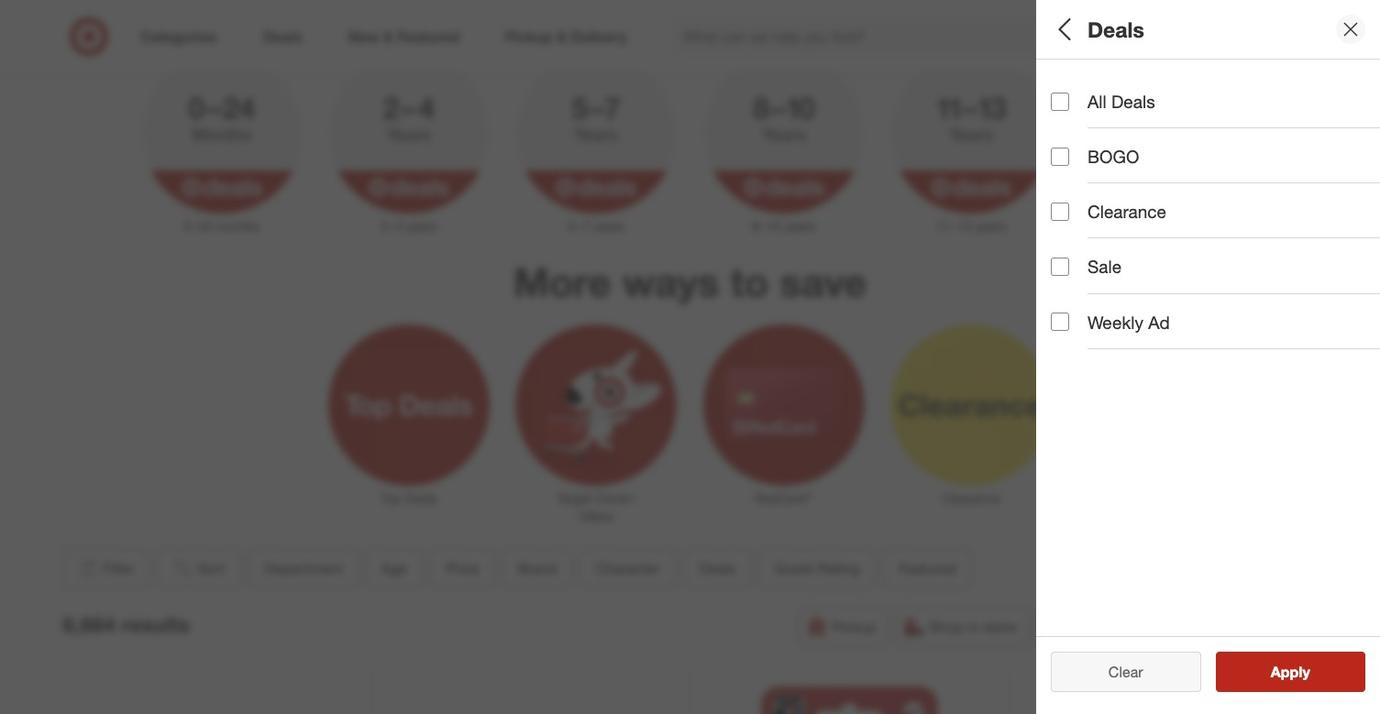 Task type: describe. For each thing, give the bounding box(es) containing it.
11–13 years
[[936, 219, 1007, 234]]

ways
[[622, 258, 719, 307]]

Sale checkbox
[[1051, 258, 1069, 276]]

years for 5–7 years
[[594, 219, 625, 234]]

bogo
[[1088, 146, 1139, 167]]

sort button
[[156, 548, 241, 589]]

more ways to save
[[513, 258, 867, 307]]

more
[[513, 258, 611, 307]]

deals button inside all filters 'dialog'
[[1051, 239, 1380, 304]]

apply
[[1271, 663, 1310, 681]]

see results button
[[1216, 659, 1366, 700]]

8–10 years link
[[690, 49, 877, 236]]

same
[[1070, 618, 1108, 636]]

save
[[780, 258, 867, 307]]

sort
[[197, 559, 225, 578]]

all for all filters
[[1051, 16, 1076, 42]]

same day delivery button
[[1036, 607, 1206, 647]]

in
[[968, 618, 980, 636]]

target circle™ offers
[[557, 491, 636, 524]]

pickup
[[832, 618, 876, 636]]

all for all deals
[[1088, 91, 1107, 112]]

all filters dialog
[[1036, 0, 1380, 714]]

for
[[1135, 632, 1153, 650]]

6664 results for toy deals
[[1051, 632, 1216, 650]]

1 horizontal spatial character button
[[1051, 175, 1380, 239]]

1 vertical spatial guest rating
[[774, 559, 860, 578]]

to
[[730, 258, 769, 307]]

results for 6664
[[1088, 632, 1131, 650]]

2–4 years
[[381, 219, 437, 234]]

shipping button
[[1213, 607, 1317, 647]]

clear all
[[1099, 670, 1153, 689]]

0 horizontal spatial brand button
[[502, 548, 572, 589]]

see
[[1252, 670, 1278, 689]]

redcard™ link
[[690, 321, 877, 508]]

0 horizontal spatial guest rating button
[[758, 548, 875, 589]]

years for 14+ years
[[1156, 219, 1187, 234]]

day
[[1112, 618, 1137, 636]]

5–7 years link
[[503, 49, 690, 236]]

clear all button
[[1051, 659, 1201, 700]]

years for 8–10 years
[[785, 219, 816, 234]]

age button
[[365, 548, 422, 589]]

guest inside all filters 'dialog'
[[1051, 322, 1100, 344]]

shipping
[[1247, 618, 1305, 636]]

pickup button
[[798, 607, 888, 647]]

0 horizontal spatial guest
[[774, 559, 813, 578]]

age
[[381, 559, 407, 578]]

14+ years
[[1130, 219, 1187, 234]]

5–7
[[568, 219, 590, 234]]

1 vertical spatial character button
[[580, 548, 675, 589]]

0 horizontal spatial character
[[595, 559, 660, 578]]

months
[[216, 219, 260, 234]]

carousel region
[[140, 0, 1240, 25]]

clear for clear
[[1109, 663, 1143, 681]]

guest rating button inside all filters 'dialog'
[[1051, 304, 1380, 368]]

filter
[[102, 559, 134, 578]]

0–24
[[184, 219, 213, 234]]

weekly
[[1088, 311, 1144, 333]]

price
[[445, 559, 479, 578]]

What can we help you find? suggestions appear below search field
[[672, 17, 1090, 57]]

search button
[[1077, 17, 1121, 61]]

same day delivery
[[1070, 618, 1194, 636]]

filter button
[[63, 548, 148, 589]]

top
[[381, 491, 401, 506]]

offers
[[579, 509, 614, 524]]



Task type: vqa. For each thing, say whether or not it's contained in the screenshot.
Bob
no



Task type: locate. For each thing, give the bounding box(es) containing it.
all
[[1138, 670, 1153, 689]]

BOGO checkbox
[[1051, 147, 1069, 166]]

all filters
[[1051, 16, 1139, 42]]

all right all deals checkbox
[[1088, 91, 1107, 112]]

character down bogo
[[1051, 194, 1134, 215]]

1 vertical spatial clearance
[[942, 491, 1000, 506]]

1 vertical spatial guest rating button
[[758, 548, 875, 589]]

character inside all filters 'dialog'
[[1051, 194, 1134, 215]]

shop in store button
[[895, 607, 1029, 647]]

clear down 6664 results for toy deals
[[1109, 663, 1143, 681]]

clearance link
[[877, 321, 1065, 508]]

character button
[[1051, 175, 1380, 239], [580, 548, 675, 589]]

years
[[406, 219, 437, 234], [594, 219, 625, 234], [785, 219, 816, 234], [976, 219, 1007, 234], [1156, 219, 1187, 234]]

0 horizontal spatial guest rating
[[774, 559, 860, 578]]

guest rating down sale
[[1051, 322, 1159, 344]]

0 vertical spatial deals button
[[1051, 239, 1380, 304]]

clear button
[[1051, 652, 1201, 692]]

brand right price button
[[517, 559, 557, 578]]

sale
[[1088, 256, 1122, 277]]

results
[[121, 612, 190, 638], [1088, 632, 1131, 650], [1282, 670, 1330, 689]]

Clearance checkbox
[[1051, 203, 1069, 221]]

0–24 months link
[[128, 49, 315, 236]]

6,664 results
[[63, 612, 190, 638]]

6,664
[[63, 612, 116, 638]]

years right 2–4
[[406, 219, 437, 234]]

1 horizontal spatial rating
[[1105, 322, 1159, 344]]

clearance
[[1088, 201, 1167, 222], [942, 491, 1000, 506]]

rating
[[1105, 322, 1159, 344], [817, 559, 860, 578]]

1 horizontal spatial character
[[1051, 194, 1134, 215]]

3 years from the left
[[785, 219, 816, 234]]

0 vertical spatial rating
[[1105, 322, 1159, 344]]

uno card game image
[[708, 687, 990, 714], [708, 687, 990, 714]]

1 horizontal spatial guest rating button
[[1051, 304, 1380, 368]]

filters
[[1082, 16, 1139, 42]]

8–10
[[752, 219, 781, 234]]

clear
[[1109, 663, 1143, 681], [1099, 670, 1134, 689]]

0 vertical spatial guest
[[1051, 322, 1100, 344]]

results for 6,664
[[121, 612, 190, 638]]

target
[[557, 491, 592, 506]]

results for see
[[1282, 670, 1330, 689]]

rating down sale
[[1105, 322, 1159, 344]]

0 horizontal spatial character button
[[580, 548, 675, 589]]

department
[[264, 559, 342, 578]]

0 vertical spatial character button
[[1051, 175, 1380, 239]]

results inside see results button
[[1282, 670, 1330, 689]]

character
[[1051, 194, 1134, 215], [595, 559, 660, 578]]

0 horizontal spatial deals button
[[683, 548, 751, 589]]

circle™
[[596, 491, 636, 506]]

redcard™
[[755, 491, 813, 506]]

0 horizontal spatial rating
[[817, 559, 860, 578]]

brand button
[[1051, 111, 1380, 175], [502, 548, 572, 589]]

1 horizontal spatial guest
[[1051, 322, 1100, 344]]

0 vertical spatial brand button
[[1051, 111, 1380, 175]]

all
[[1051, 16, 1076, 42], [1088, 91, 1107, 112]]

brand
[[1051, 130, 1101, 151], [517, 559, 557, 578]]

deals button
[[1051, 239, 1380, 304], [683, 548, 751, 589]]

1 horizontal spatial guest rating
[[1051, 322, 1159, 344]]

1 vertical spatial character
[[595, 559, 660, 578]]

0 horizontal spatial all
[[1051, 16, 1076, 42]]

deals
[[1181, 632, 1216, 650]]

0 vertical spatial brand
[[1051, 130, 1101, 151]]

top deals
[[381, 491, 437, 506]]

1 horizontal spatial brand
[[1051, 130, 1101, 151]]

0 vertical spatial character
[[1051, 194, 1134, 215]]

Weekly Ad checkbox
[[1051, 313, 1069, 331]]

clearance inside deals dialog
[[1088, 201, 1167, 222]]

rating inside all filters 'dialog'
[[1105, 322, 1159, 344]]

department button
[[248, 548, 358, 589]]

14+ years link
[[1065, 49, 1252, 236]]

0 vertical spatial guest rating
[[1051, 322, 1159, 344]]

0 vertical spatial clearance
[[1088, 201, 1167, 222]]

years for 11–13 years
[[976, 219, 1007, 234]]

2–4 years link
[[315, 49, 503, 236]]

guest
[[1051, 322, 1100, 344], [774, 559, 813, 578]]

clear for clear all
[[1099, 670, 1134, 689]]

clear left "all"
[[1099, 670, 1134, 689]]

1 years from the left
[[406, 219, 437, 234]]

shop in store
[[929, 618, 1017, 636]]

guest rating up pickup button
[[774, 559, 860, 578]]

deals inside all filters 'dialog'
[[1051, 258, 1098, 279]]

1 horizontal spatial results
[[1088, 632, 1131, 650]]

0–24 months
[[184, 219, 260, 234]]

clearance up featured
[[942, 491, 1000, 506]]

1 vertical spatial brand button
[[502, 548, 572, 589]]

14+
[[1130, 219, 1152, 234]]

11–13
[[936, 219, 972, 234]]

2 horizontal spatial results
[[1282, 670, 1330, 689]]

1 horizontal spatial brand button
[[1051, 111, 1380, 175]]

years right 8–10
[[785, 219, 816, 234]]

shop
[[929, 618, 964, 636]]

guest down redcard™
[[774, 559, 813, 578]]

Include out of stock checkbox
[[1051, 578, 1069, 597]]

brand button inside all filters 'dialog'
[[1051, 111, 1380, 175]]

1 horizontal spatial deals button
[[1051, 239, 1380, 304]]

featured button
[[883, 548, 972, 589]]

guest down sale checkbox
[[1051, 322, 1100, 344]]

0 vertical spatial guest rating button
[[1051, 304, 1380, 368]]

1 vertical spatial rating
[[817, 559, 860, 578]]

guest rating button
[[1051, 304, 1380, 368], [758, 548, 875, 589]]

all inside deals dialog
[[1088, 91, 1107, 112]]

0 horizontal spatial brand
[[517, 559, 557, 578]]

deals
[[1088, 16, 1144, 42], [1112, 91, 1155, 112], [1051, 258, 1098, 279], [405, 491, 437, 506], [698, 559, 735, 578]]

all deals
[[1088, 91, 1155, 112]]

5–7 years
[[568, 219, 625, 234]]

apply button
[[1216, 652, 1366, 692]]

see results
[[1252, 670, 1330, 689]]

years right 5–7
[[594, 219, 625, 234]]

clearance down bogo
[[1088, 201, 1167, 222]]

guest rating
[[1051, 322, 1159, 344], [774, 559, 860, 578]]

ad
[[1148, 311, 1170, 333]]

brand down all deals checkbox
[[1051, 130, 1101, 151]]

8–10 years
[[752, 219, 816, 234]]

5 years from the left
[[1156, 219, 1187, 234]]

delivery
[[1141, 618, 1194, 636]]

2 years from the left
[[594, 219, 625, 234]]

search
[[1077, 29, 1121, 47]]

All Deals checkbox
[[1051, 92, 1069, 111]]

all left search
[[1051, 16, 1076, 42]]

1 vertical spatial all
[[1088, 91, 1107, 112]]

all inside 'dialog'
[[1051, 16, 1076, 42]]

years right the 14+
[[1156, 219, 1187, 234]]

2–4
[[381, 219, 403, 234]]

clear inside button
[[1099, 670, 1134, 689]]

11–13 years link
[[877, 49, 1065, 236]]

6664
[[1051, 632, 1084, 650]]

1 vertical spatial guest
[[774, 559, 813, 578]]

0 horizontal spatial results
[[121, 612, 190, 638]]

featured
[[898, 559, 956, 578]]

toy
[[1157, 632, 1177, 650]]

rating up pickup button
[[817, 559, 860, 578]]

4 years from the left
[[976, 219, 1007, 234]]

top deals link
[[315, 321, 503, 508]]

guest rating inside all filters 'dialog'
[[1051, 322, 1159, 344]]

0 horizontal spatial clearance
[[942, 491, 1000, 506]]

years right 11–13
[[976, 219, 1007, 234]]

1 horizontal spatial clearance
[[1088, 201, 1167, 222]]

1 horizontal spatial all
[[1088, 91, 1107, 112]]

price button
[[430, 548, 494, 589]]

weekly ad
[[1088, 311, 1170, 333]]

deals dialog
[[1036, 0, 1380, 714]]

years for 2–4 years
[[406, 219, 437, 234]]

1 vertical spatial brand
[[517, 559, 557, 578]]

clear inside button
[[1109, 663, 1143, 681]]

1 vertical spatial deals button
[[683, 548, 751, 589]]

store
[[984, 618, 1017, 636]]

rubik's cube image
[[1027, 687, 1311, 714], [1027, 687, 1311, 714]]

character down offers
[[595, 559, 660, 578]]

0 vertical spatial all
[[1051, 16, 1076, 42]]

brand inside all filters 'dialog'
[[1051, 130, 1101, 151]]



